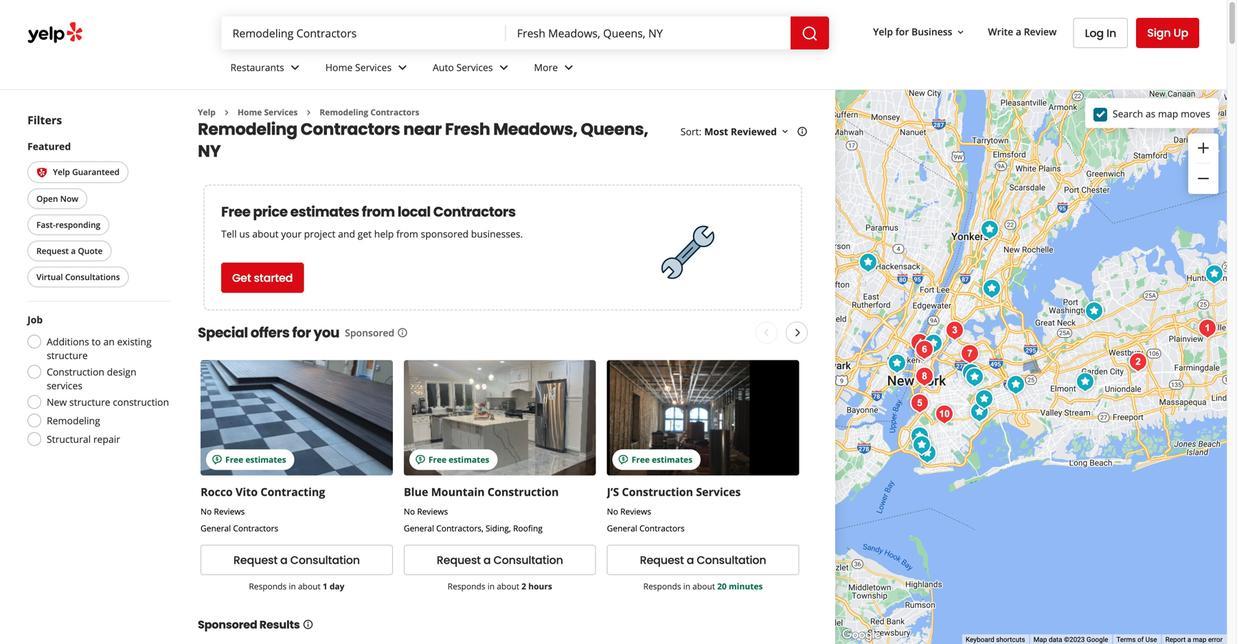Task type: locate. For each thing, give the bounding box(es) containing it.
None field
[[233, 25, 495, 41], [517, 25, 780, 41]]

0 vertical spatial home services
[[325, 61, 392, 74]]

a to z renovations image
[[910, 338, 938, 366]]

16 chevron down v2 image right business
[[955, 27, 966, 38]]

help
[[374, 227, 394, 240]]

3 consultation from the left
[[697, 553, 766, 568]]

3 in from the left
[[683, 581, 690, 592]]

3 24 chevron down v2 image from the left
[[496, 59, 512, 76]]

16 chevron down v2 image
[[955, 27, 966, 38], [780, 126, 791, 137]]

reviews inside blue mountain construction no reviews general contractors, siding, roofing
[[417, 506, 448, 517]]

request inside button
[[36, 245, 69, 257]]

0 horizontal spatial home
[[238, 106, 262, 118]]

remodeling up structural
[[47, 414, 100, 427]]

mountain
[[431, 485, 485, 499]]

in left 1
[[289, 581, 296, 592]]

most
[[704, 125, 728, 138]]

a for write a review "link"
[[1016, 25, 1022, 38]]

hours
[[528, 581, 552, 592]]

1 horizontal spatial home
[[325, 61, 353, 74]]

businesses.
[[471, 227, 523, 240]]

None search field
[[222, 16, 832, 49]]

0 horizontal spatial sponsored
[[198, 617, 257, 633]]

contractors inside "free price estimates from local contractors tell us about your project and get help from sponsored businesses."
[[433, 202, 516, 221]]

power home remodeling image
[[1194, 315, 1221, 342]]

filters
[[27, 113, 62, 127]]

0 horizontal spatial responds
[[249, 581, 287, 592]]

rocco vito contracting link
[[201, 485, 325, 499]]

1 horizontal spatial in
[[488, 581, 495, 592]]

1 in from the left
[[289, 581, 296, 592]]

google image
[[839, 627, 884, 644]]

ny city contractors image
[[906, 423, 934, 450]]

0 horizontal spatial request a consultation
[[234, 553, 360, 568]]

structure down additions
[[47, 349, 88, 362]]

1 horizontal spatial free estimates
[[429, 454, 489, 465]]

1 horizontal spatial yelp
[[198, 106, 216, 118]]

a up responds in about 20 minutes
[[687, 553, 694, 568]]

next image
[[790, 325, 806, 341]]

2 free estimates from the left
[[429, 454, 489, 465]]

1 horizontal spatial for
[[896, 25, 909, 38]]

2 request a consultation button from the left
[[404, 545, 596, 575]]

no down blue
[[404, 506, 415, 517]]

2 horizontal spatial free estimates link
[[607, 360, 799, 476]]

2 horizontal spatial construction
[[622, 485, 693, 499]]

estimates up j's construction services link at the bottom of page
[[652, 454, 693, 465]]

3 request a consultation button from the left
[[607, 545, 799, 575]]

request a consultation button up responds in about 20 minutes
[[607, 545, 799, 575]]

more
[[534, 61, 558, 74]]

reviews inside j's construction services no reviews general contractors
[[620, 506, 651, 517]]

0 horizontal spatial construction
[[47, 365, 104, 378]]

construction inside construction design services
[[47, 365, 104, 378]]

3 free estimates link from the left
[[607, 360, 799, 476]]

2 horizontal spatial responds
[[643, 581, 681, 592]]

a
[[1016, 25, 1022, 38], [71, 245, 76, 257], [280, 553, 288, 568], [484, 553, 491, 568], [687, 553, 694, 568], [1188, 636, 1191, 644]]

structure inside additions to an existing structure
[[47, 349, 88, 362]]

0 vertical spatial 16 chevron down v2 image
[[955, 27, 966, 38]]

general inside j's construction services no reviews general contractors
[[607, 523, 637, 534]]

Near text field
[[517, 25, 780, 41]]

sponsored left 'results'
[[198, 617, 257, 633]]

1 vertical spatial structure
[[69, 396, 110, 409]]

remodeling inside remodeling contractors near fresh meadows, queens, ny
[[198, 118, 297, 141]]

2 responds from the left
[[448, 581, 485, 592]]

request a consultation button for contracting
[[201, 545, 393, 575]]

0 vertical spatial sponsored
[[345, 326, 394, 339]]

for inside button
[[896, 25, 909, 38]]

0 horizontal spatial 16 chevron down v2 image
[[780, 126, 791, 137]]

about left 1
[[298, 581, 321, 592]]

vital construction ny image
[[908, 430, 936, 457]]

1 horizontal spatial request a consultation button
[[404, 545, 596, 575]]

free estimates link
[[201, 360, 393, 476], [404, 360, 596, 476], [607, 360, 799, 476]]

1 horizontal spatial from
[[396, 227, 418, 240]]

yelp guaranteed
[[53, 166, 120, 178]]

1 request a consultation from the left
[[234, 553, 360, 568]]

0 horizontal spatial map
[[1158, 107, 1178, 120]]

write a review
[[988, 25, 1057, 38]]

16 chevron down v2 image inside yelp for business button
[[955, 27, 966, 38]]

free right 16 free estimates v2 icon
[[429, 454, 447, 465]]

1 vertical spatial home services
[[238, 106, 298, 118]]

0 horizontal spatial reviews
[[214, 506, 245, 517]]

request up virtual
[[36, 245, 69, 257]]

home services right 16 chevron right v2 image
[[238, 106, 298, 118]]

2 horizontal spatial no
[[607, 506, 618, 517]]

about left 2
[[497, 581, 519, 592]]

16 chevron right v2 image
[[303, 107, 314, 118]]

log in link
[[1073, 18, 1128, 48]]

free estimates up j's construction services link at the bottom of page
[[632, 454, 693, 465]]

0 horizontal spatial none field
[[233, 25, 495, 41]]

16 chevron down v2 image right reviewed
[[780, 126, 791, 137]]

request
[[36, 245, 69, 257], [234, 553, 278, 568], [437, 553, 481, 568], [640, 553, 684, 568]]

home services link
[[314, 49, 422, 89], [238, 106, 298, 118]]

about right us
[[252, 227, 279, 240]]

1 no from the left
[[201, 506, 212, 517]]

0 horizontal spatial free estimates
[[225, 454, 286, 465]]

3 free estimates from the left
[[632, 454, 693, 465]]

a right write
[[1016, 25, 1022, 38]]

map
[[1034, 636, 1047, 644]]

consultation up 2
[[494, 553, 563, 568]]

responds left 2
[[448, 581, 485, 592]]

your
[[281, 227, 302, 240]]

map for error
[[1193, 636, 1207, 644]]

2 horizontal spatial yelp
[[873, 25, 893, 38]]

2 24 chevron down v2 image from the left
[[394, 59, 411, 76]]

general down j's at the bottom of page
[[607, 523, 637, 534]]

2 none field from the left
[[517, 25, 780, 41]]

2 consultation from the left
[[494, 553, 563, 568]]

1 reviews from the left
[[214, 506, 245, 517]]

1 horizontal spatial request a consultation
[[437, 553, 563, 568]]

request a consultation up responds in about 1 day
[[234, 553, 360, 568]]

b&g construction image
[[908, 432, 936, 459]]

1 horizontal spatial home services link
[[314, 49, 422, 89]]

0 vertical spatial for
[[896, 25, 909, 38]]

for left you on the left
[[292, 323, 311, 342]]

1 vertical spatial 16 chevron down v2 image
[[780, 126, 791, 137]]

estimates up the rocco vito contracting link
[[245, 454, 286, 465]]

1 horizontal spatial responds
[[448, 581, 485, 592]]

1 horizontal spatial 16 free estimates v2 image
[[618, 455, 629, 466]]

0 horizontal spatial 16 info v2 image
[[303, 619, 314, 630]]

0 horizontal spatial yelp
[[53, 166, 70, 178]]

1 horizontal spatial map
[[1193, 636, 1207, 644]]

24 chevron down v2 image for restaurants
[[287, 59, 303, 76]]

1 vertical spatial from
[[396, 227, 418, 240]]

0 horizontal spatial in
[[289, 581, 296, 592]]

1 responds from the left
[[249, 581, 287, 592]]

contracting
[[261, 485, 325, 499]]

2 vertical spatial yelp
[[53, 166, 70, 178]]

2 horizontal spatial request a consultation
[[640, 553, 766, 568]]

in
[[1107, 25, 1117, 41]]

a left quote
[[71, 245, 76, 257]]

near
[[403, 118, 442, 141]]

responds left 20 at right bottom
[[643, 581, 681, 592]]

2 general from the left
[[404, 523, 434, 534]]

a for request a quote button
[[71, 245, 76, 257]]

special offers for you
[[198, 323, 339, 342]]

1 vertical spatial sponsored
[[198, 617, 257, 633]]

request a consultation button up responds in about 2 hours
[[404, 545, 596, 575]]

about inside "free price estimates from local contractors tell us about your project and get help from sponsored businesses."
[[252, 227, 279, 240]]

yelp for yelp link
[[198, 106, 216, 118]]

24 chevron down v2 image right the auto services
[[496, 59, 512, 76]]

yelp left 16 chevron right v2 image
[[198, 106, 216, 118]]

option group
[[23, 313, 170, 450]]

1 general from the left
[[201, 523, 231, 534]]

3 reviews from the left
[[620, 506, 651, 517]]

yelp inside the featured group
[[53, 166, 70, 178]]

16 chevron down v2 image for yelp for business
[[955, 27, 966, 38]]

24 chevron down v2 image right more
[[561, 59, 577, 76]]

24 chevron down v2 image right restaurants
[[287, 59, 303, 76]]

1 horizontal spatial remodeling
[[198, 118, 297, 141]]

16 free estimates v2 image
[[212, 455, 223, 466], [618, 455, 629, 466]]

0 horizontal spatial no
[[201, 506, 212, 517]]

1 horizontal spatial none field
[[517, 25, 780, 41]]

0 vertical spatial yelp
[[873, 25, 893, 38]]

2 request a consultation from the left
[[437, 553, 563, 568]]

siding,
[[486, 523, 511, 534]]

price
[[253, 202, 288, 221]]

estimates for blue mountain construction
[[449, 454, 489, 465]]

request a consultation up responds in about 20 minutes
[[640, 553, 766, 568]]

1 horizontal spatial sponsored
[[345, 326, 394, 339]]

no inside blue mountain construction no reviews general contractors, siding, roofing
[[404, 506, 415, 517]]

free estimates up mountain
[[429, 454, 489, 465]]

1 horizontal spatial reviews
[[417, 506, 448, 517]]

general down rocco
[[201, 523, 231, 534]]

alure home solutions image
[[1125, 349, 1152, 376]]

16 free estimates v2 image
[[415, 455, 426, 466]]

map left error
[[1193, 636, 1207, 644]]

a up responds in about 2 hours
[[484, 553, 491, 568]]

open
[[36, 193, 58, 204]]

services
[[47, 379, 82, 392]]

1 free estimates link from the left
[[201, 360, 393, 476]]

you
[[314, 323, 339, 342]]

r luis construction image
[[978, 275, 1006, 303]]

responds
[[249, 581, 287, 592], [448, 581, 485, 592], [643, 581, 681, 592]]

1 consultation from the left
[[290, 553, 360, 568]]

restaurants
[[230, 61, 284, 74]]

estimates up mountain
[[449, 454, 489, 465]]

0 horizontal spatial general
[[201, 523, 231, 534]]

0 vertical spatial map
[[1158, 107, 1178, 120]]

modern citi group image
[[920, 330, 947, 358]]

24 chevron down v2 image
[[287, 59, 303, 76], [394, 59, 411, 76], [496, 59, 512, 76], [561, 59, 577, 76]]

1 horizontal spatial construction
[[488, 485, 559, 499]]

from down local
[[396, 227, 418, 240]]

estimates for rocco vito contracting
[[245, 454, 286, 465]]

stitch coterie image
[[906, 329, 934, 357]]

estimates inside "free price estimates from local contractors tell us about your project and get help from sponsored businesses."
[[290, 202, 359, 221]]

request a consultation button for services
[[607, 545, 799, 575]]

free estimates for construction
[[632, 454, 693, 465]]

0 horizontal spatial for
[[292, 323, 311, 342]]

16 info v2 image right reviewed
[[797, 126, 808, 137]]

no inside rocco vito contracting no reviews general contractors
[[201, 506, 212, 517]]

1 vertical spatial map
[[1193, 636, 1207, 644]]

home down find text field
[[325, 61, 353, 74]]

from up help
[[362, 202, 395, 221]]

no down j's at the bottom of page
[[607, 506, 618, 517]]

3 general from the left
[[607, 523, 637, 534]]

0 horizontal spatial 16 free estimates v2 image
[[212, 455, 223, 466]]

report
[[1166, 636, 1186, 644]]

in for construction
[[488, 581, 495, 592]]

write a review link
[[983, 19, 1062, 44]]

yelp for yelp guaranteed
[[53, 166, 70, 178]]

1 horizontal spatial no
[[404, 506, 415, 517]]

2 horizontal spatial consultation
[[697, 553, 766, 568]]

2 horizontal spatial in
[[683, 581, 690, 592]]

a up responds in about 1 day
[[280, 553, 288, 568]]

blue mountain construction no reviews general contractors, siding, roofing
[[404, 485, 559, 534]]

estimates up the project
[[290, 202, 359, 221]]

estimates for j's construction services
[[652, 454, 693, 465]]

j's
[[607, 485, 619, 499]]

1 horizontal spatial consultation
[[494, 553, 563, 568]]

data
[[1049, 636, 1063, 644]]

24 chevron down v2 image for home services
[[394, 59, 411, 76]]

sign
[[1147, 25, 1171, 41]]

24 chevron down v2 image left auto
[[394, 59, 411, 76]]

home services down find text field
[[325, 61, 392, 74]]

previous image
[[758, 325, 774, 341]]

consultations
[[65, 271, 120, 283]]

for left business
[[896, 25, 909, 38]]

about left 20 at right bottom
[[693, 581, 715, 592]]

2 16 free estimates v2 image from the left
[[618, 455, 629, 466]]

consultation up 20 at right bottom
[[697, 553, 766, 568]]

about for rocco
[[298, 581, 321, 592]]

remodeling contractors
[[320, 106, 419, 118]]

terms
[[1117, 636, 1136, 644]]

request up responds in about 1 day
[[234, 553, 278, 568]]

0 vertical spatial home
[[325, 61, 353, 74]]

j's construction services no reviews general contractors
[[607, 485, 741, 534]]

1 horizontal spatial free estimates link
[[404, 360, 596, 476]]

home services link right 16 chevron right v2 image
[[238, 106, 298, 118]]

4 24 chevron down v2 image from the left
[[561, 59, 577, 76]]

request up responds in about 20 minutes
[[640, 553, 684, 568]]

1 vertical spatial for
[[292, 323, 311, 342]]

jca mechanical image
[[941, 317, 969, 345]]

auto services link
[[422, 49, 523, 89]]

0 vertical spatial home services link
[[314, 49, 422, 89]]

free up j's construction services link at the bottom of page
[[632, 454, 650, 465]]

2 horizontal spatial free estimates
[[632, 454, 693, 465]]

2 no from the left
[[404, 506, 415, 517]]

construction up roofing on the left bottom of the page
[[488, 485, 559, 499]]

2 reviews from the left
[[417, 506, 448, 517]]

featured
[[27, 140, 71, 153]]

24 chevron down v2 image inside auto services link
[[496, 59, 512, 76]]

24 chevron down v2 image inside restaurants link
[[287, 59, 303, 76]]

16 free estimates v2 image up rocco
[[212, 455, 223, 466]]

24 chevron down v2 image inside more link
[[561, 59, 577, 76]]

reviews down rocco
[[214, 506, 245, 517]]

special
[[198, 323, 248, 342]]

responds up 'results'
[[249, 581, 287, 592]]

3 request a consultation from the left
[[640, 553, 766, 568]]

none field find
[[233, 25, 495, 41]]

log in
[[1085, 25, 1117, 41]]

general inside blue mountain construction no reviews general contractors, siding, roofing
[[404, 523, 434, 534]]

terms of use
[[1117, 636, 1157, 644]]

reviews for vito
[[214, 506, 245, 517]]

a inside button
[[71, 245, 76, 257]]

16 info v2 image
[[397, 328, 408, 338]]

2 horizontal spatial request a consultation button
[[607, 545, 799, 575]]

get started
[[232, 270, 293, 286]]

16 chevron down v2 image for most reviewed
[[780, 126, 791, 137]]

1 16 free estimates v2 image from the left
[[212, 455, 223, 466]]

general
[[201, 523, 231, 534], [404, 523, 434, 534], [607, 523, 637, 534]]

reviewed
[[731, 125, 777, 138]]

2 in from the left
[[488, 581, 495, 592]]

1 horizontal spatial general
[[404, 523, 434, 534]]

in left 20 at right bottom
[[683, 581, 690, 592]]

remodeling right 16 chevron right v2 icon in the left top of the page
[[320, 106, 368, 118]]

16 info v2 image right 'results'
[[303, 619, 314, 630]]

a right report
[[1188, 636, 1191, 644]]

request a consultation up responds in about 2 hours
[[437, 553, 563, 568]]

yelp left business
[[873, 25, 893, 38]]

group
[[1189, 134, 1219, 194]]

construction up services
[[47, 365, 104, 378]]

construction inside j's construction services no reviews general contractors
[[622, 485, 693, 499]]

zoom out image
[[1195, 170, 1212, 187]]

reviews down j's construction services link at the bottom of page
[[620, 506, 651, 517]]

vito
[[236, 485, 258, 499]]

remodeling for remodeling contractors
[[320, 106, 368, 118]]

yelp
[[873, 25, 893, 38], [198, 106, 216, 118], [53, 166, 70, 178]]

free
[[221, 202, 250, 221], [225, 454, 243, 465], [429, 454, 447, 465], [632, 454, 650, 465]]

1 horizontal spatial home services
[[325, 61, 392, 74]]

reviews down blue
[[417, 506, 448, 517]]

nykb image
[[911, 336, 938, 364]]

0 vertical spatial structure
[[47, 349, 88, 362]]

reviews for mountain
[[417, 506, 448, 517]]

16 info v2 image
[[797, 126, 808, 137], [303, 619, 314, 630]]

structural
[[47, 433, 91, 446]]

0 horizontal spatial from
[[362, 202, 395, 221]]

3 responds from the left
[[643, 581, 681, 592]]

2 horizontal spatial reviews
[[620, 506, 651, 517]]

free up vito
[[225, 454, 243, 465]]

0 horizontal spatial request a consultation button
[[201, 545, 393, 575]]

consultation up 1
[[290, 553, 360, 568]]

construction right j's at the bottom of page
[[622, 485, 693, 499]]

request a quote button
[[27, 241, 112, 261]]

general down blue
[[404, 523, 434, 534]]

home right 16 chevron right v2 image
[[238, 106, 262, 118]]

auto
[[433, 61, 454, 74]]

yelp link
[[198, 106, 216, 118]]

24 chevron down v2 image inside home services link
[[394, 59, 411, 76]]

responds for construction
[[643, 581, 681, 592]]

ny
[[198, 140, 221, 163]]

0 horizontal spatial remodeling
[[47, 414, 100, 427]]

2
[[522, 581, 526, 592]]

request a consultation for contracting
[[234, 553, 360, 568]]

shortcuts
[[996, 636, 1025, 644]]

most reviewed
[[704, 125, 777, 138]]

no inside j's construction services no reviews general contractors
[[607, 506, 618, 517]]

1 vertical spatial yelp
[[198, 106, 216, 118]]

review
[[1024, 25, 1057, 38]]

structure down construction design services
[[69, 396, 110, 409]]

2 horizontal spatial remodeling
[[320, 106, 368, 118]]

a inside "link"
[[1016, 25, 1022, 38]]

remodeling down restaurants
[[198, 118, 297, 141]]

sponsored left 16 info v2 icon
[[345, 326, 394, 339]]

wall the partition-temporary wall nyc-pressurized wall nyc image
[[956, 340, 984, 368]]

0 horizontal spatial consultation
[[290, 553, 360, 568]]

0 horizontal spatial free estimates link
[[201, 360, 393, 476]]

for
[[896, 25, 909, 38], [292, 323, 311, 342]]

construction
[[47, 365, 104, 378], [488, 485, 559, 499], [622, 485, 693, 499]]

general inside rocco vito contracting no reviews general contractors
[[201, 523, 231, 534]]

request down contractors,
[[437, 553, 481, 568]]

free price estimates from local contractors tell us about your project and get help from sponsored businesses.
[[221, 202, 523, 240]]

1 horizontal spatial 16 chevron down v2 image
[[955, 27, 966, 38]]

j's construction services link
[[607, 485, 741, 499]]

no for blue
[[404, 506, 415, 517]]

estimates
[[290, 202, 359, 221], [245, 454, 286, 465], [449, 454, 489, 465], [652, 454, 693, 465]]

restaurants link
[[219, 49, 314, 89]]

16 free estimates v2 image up j's at the bottom of page
[[618, 455, 629, 466]]

16 chevron down v2 image inside most reviewed popup button
[[780, 126, 791, 137]]

map right as in the top right of the page
[[1158, 107, 1178, 120]]

rocco vito contracting image
[[1072, 369, 1099, 396]]

free estimates up the rocco vito contracting link
[[225, 454, 286, 465]]

24 chevron down v2 image for more
[[561, 59, 577, 76]]

3 no from the left
[[607, 506, 618, 517]]

16 chevron right v2 image
[[221, 107, 232, 118]]

services
[[355, 61, 392, 74], [457, 61, 493, 74], [264, 106, 298, 118], [696, 485, 741, 499]]

request a consultation button up responds in about 1 day
[[201, 545, 393, 575]]

fast-responding button
[[27, 215, 109, 235]]

no down rocco
[[201, 506, 212, 517]]

2 horizontal spatial general
[[607, 523, 637, 534]]

1 24 chevron down v2 image from the left
[[287, 59, 303, 76]]

general for rocco
[[201, 523, 231, 534]]

sign up link
[[1136, 18, 1200, 48]]

reviews inside rocco vito contracting no reviews general contractors
[[214, 506, 245, 517]]

a for request a consultation button related to contracting
[[280, 553, 288, 568]]

free up the tell
[[221, 202, 250, 221]]

business categories element
[[219, 49, 1200, 89]]

1 vertical spatial home
[[238, 106, 262, 118]]

1 request a consultation button from the left
[[201, 545, 393, 575]]

home services link down find text field
[[314, 49, 422, 89]]

1 vertical spatial home services link
[[238, 106, 298, 118]]

yelp right 16 yelp guaranteed v2 icon
[[53, 166, 70, 178]]

1 none field from the left
[[233, 25, 495, 41]]

0 vertical spatial 16 info v2 image
[[797, 126, 808, 137]]

1 free estimates from the left
[[225, 454, 286, 465]]

2 free estimates link from the left
[[404, 360, 596, 476]]

in left 2
[[488, 581, 495, 592]]



Task type: describe. For each thing, give the bounding box(es) containing it.
minutes
[[729, 581, 763, 592]]

about for blue
[[497, 581, 519, 592]]

a for services request a consultation button
[[687, 553, 694, 568]]

sponsored for sponsored results
[[198, 617, 257, 633]]

open now button
[[27, 189, 87, 209]]

remodeling for remodeling contractors near fresh meadows, queens, ny
[[198, 118, 297, 141]]

sponsored results
[[198, 617, 300, 633]]

reviews for construction
[[620, 506, 651, 517]]

free inside "free price estimates from local contractors tell us about your project and get help from sponsored businesses."
[[221, 202, 250, 221]]

zoom in image
[[1195, 140, 1212, 156]]

get started button
[[221, 263, 304, 293]]

smart general contracting image
[[914, 440, 941, 468]]

free price estimates from local contractors image
[[654, 218, 722, 287]]

structural repair
[[47, 433, 120, 446]]

in for contracting
[[289, 581, 296, 592]]

homex construction image
[[855, 249, 882, 277]]

us
[[239, 227, 250, 240]]

keyboard
[[966, 636, 995, 644]]

blue
[[404, 485, 428, 499]]

use
[[1146, 636, 1157, 644]]

request a consultation button for construction
[[404, 545, 596, 575]]

0 horizontal spatial home services link
[[238, 106, 298, 118]]

remodeling contractors link
[[320, 106, 419, 118]]

meadows,
[[493, 118, 578, 141]]

free estimates for mountain
[[429, 454, 489, 465]]

sponsored
[[421, 227, 469, 240]]

of
[[1138, 636, 1144, 644]]

request for rocco vito contracting
[[234, 553, 278, 568]]

fast-
[[36, 219, 55, 230]]

new structure construction
[[47, 396, 169, 409]]

get
[[232, 270, 251, 286]]

search as map moves
[[1113, 107, 1210, 120]]

services inside j's construction services no reviews general contractors
[[696, 485, 741, 499]]

innovation construction ny image
[[931, 401, 958, 428]]

responds for vito
[[249, 581, 287, 592]]

additions
[[47, 335, 89, 348]]

j's construction services image
[[976, 216, 1004, 244]]

j&y construction image
[[971, 386, 998, 413]]

business
[[912, 25, 952, 38]]

g&g tub & tile reglazing image
[[906, 390, 934, 417]]

contractors inside rocco vito contracting no reviews general contractors
[[233, 523, 278, 534]]

day
[[330, 581, 345, 592]]

responds for mountain
[[448, 581, 485, 592]]

free estimates for vito
[[225, 454, 286, 465]]

consultation for j's construction services
[[697, 553, 766, 568]]

now
[[60, 193, 78, 204]]

roofing
[[513, 523, 543, 534]]

free for blue
[[429, 454, 447, 465]]

a to z renovations image
[[910, 338, 938, 366]]

no for rocco
[[201, 506, 212, 517]]

block renovation image
[[911, 363, 938, 391]]

1 horizontal spatial 16 info v2 image
[[797, 126, 808, 137]]

terms of use link
[[1117, 636, 1157, 644]]

keyboard shortcuts button
[[966, 635, 1025, 644]]

free estimates link for services
[[607, 360, 799, 476]]

construction inside blue mountain construction no reviews general contractors, siding, roofing
[[488, 485, 559, 499]]

about for j's
[[693, 581, 715, 592]]

©2023
[[1064, 636, 1085, 644]]

virtual consultations
[[36, 271, 120, 283]]

sponsored for sponsored
[[345, 326, 394, 339]]

16 yelp guaranteed v2 image
[[36, 167, 47, 178]]

free for rocco
[[225, 454, 243, 465]]

results
[[260, 617, 300, 633]]

rocco
[[201, 485, 233, 499]]

yelp guaranteed button
[[27, 161, 128, 183]]

request a consultation for construction
[[437, 553, 563, 568]]

yelp for yelp for business
[[873, 25, 893, 38]]

virtual
[[36, 271, 63, 283]]

construction
[[113, 396, 169, 409]]

remodeling contractors near fresh meadows, queens, ny
[[198, 118, 648, 163]]

search image
[[802, 25, 818, 42]]

queens,
[[581, 118, 648, 141]]

quote
[[78, 245, 103, 257]]

20
[[717, 581, 727, 592]]

started
[[254, 270, 293, 286]]

free estimates link for contracting
[[201, 360, 393, 476]]

request a consultation for services
[[640, 553, 766, 568]]

no for j's
[[607, 506, 618, 517]]

responds in about 2 hours
[[448, 581, 552, 592]]

general for j's
[[607, 523, 637, 534]]

0 horizontal spatial home services
[[238, 106, 298, 118]]

responding
[[55, 219, 100, 230]]

additions to an existing structure
[[47, 335, 152, 362]]

google
[[1087, 636, 1108, 644]]

repair
[[93, 433, 120, 446]]

most reviewed button
[[704, 125, 791, 138]]

pesogzgbl image
[[966, 399, 993, 426]]

1
[[323, 581, 328, 592]]

in for services
[[683, 581, 690, 592]]

arnold worldwide construction image
[[1002, 371, 1030, 399]]

ar woodworking image
[[961, 364, 989, 391]]

error
[[1208, 636, 1223, 644]]

an
[[103, 335, 115, 348]]

general for blue
[[404, 523, 434, 534]]

map region
[[830, 29, 1237, 644]]

auto services
[[433, 61, 493, 74]]

up
[[1174, 25, 1189, 41]]

ark construction ny image
[[958, 360, 985, 387]]

request for j's construction services
[[640, 553, 684, 568]]

project
[[304, 227, 336, 240]]

map for moves
[[1158, 107, 1178, 120]]

as
[[1146, 107, 1156, 120]]

job
[[27, 313, 43, 326]]

option group containing job
[[23, 313, 170, 450]]

0 vertical spatial from
[[362, 202, 395, 221]]

Find text field
[[233, 25, 495, 41]]

24 chevron down v2 image for auto services
[[496, 59, 512, 76]]

contractors inside remodeling contractors near fresh meadows, queens, ny
[[301, 118, 400, 141]]

log
[[1085, 25, 1104, 41]]

a & a pro general contractor image
[[1081, 298, 1108, 325]]

local
[[398, 202, 431, 221]]

free for j's
[[632, 454, 650, 465]]

sort:
[[681, 125, 702, 138]]

fresh
[[445, 118, 490, 141]]

home services inside business categories element
[[325, 61, 392, 74]]

yelp for business button
[[868, 19, 972, 44]]

report a map error
[[1166, 636, 1223, 644]]

free estimates link for construction
[[404, 360, 596, 476]]

none field "near"
[[517, 25, 780, 41]]

request a quote
[[36, 245, 103, 257]]

sign up
[[1147, 25, 1189, 41]]

virtual consultations button
[[27, 267, 129, 287]]

consultation for blue mountain construction
[[494, 553, 563, 568]]

chuchu home improvement image
[[883, 350, 911, 378]]

and
[[338, 227, 355, 240]]

blue mountain construction image
[[1201, 261, 1228, 288]]

fast-responding
[[36, 219, 100, 230]]

a for request a consultation button corresponding to construction
[[484, 553, 491, 568]]

home inside business categories element
[[325, 61, 353, 74]]

existing
[[117, 335, 152, 348]]

featured group
[[25, 139, 170, 290]]

contractors,
[[436, 523, 484, 534]]

write
[[988, 25, 1013, 38]]

rocco vito contracting no reviews general contractors
[[201, 485, 325, 534]]

report a map error link
[[1166, 636, 1223, 644]]

contractors inside j's construction services no reviews general contractors
[[640, 523, 685, 534]]

16 free estimates v2 image for rocco
[[212, 455, 223, 466]]

consultation for rocco vito contracting
[[290, 553, 360, 568]]

new
[[47, 396, 67, 409]]

more link
[[523, 49, 588, 89]]

1 vertical spatial 16 info v2 image
[[303, 619, 314, 630]]

request for blue mountain construction
[[437, 553, 481, 568]]

keyboard shortcuts
[[966, 636, 1025, 644]]

16 free estimates v2 image for j's
[[618, 455, 629, 466]]

responds in about 1 day
[[249, 581, 345, 592]]



Task type: vqa. For each thing, say whether or not it's contained in the screenshot.


